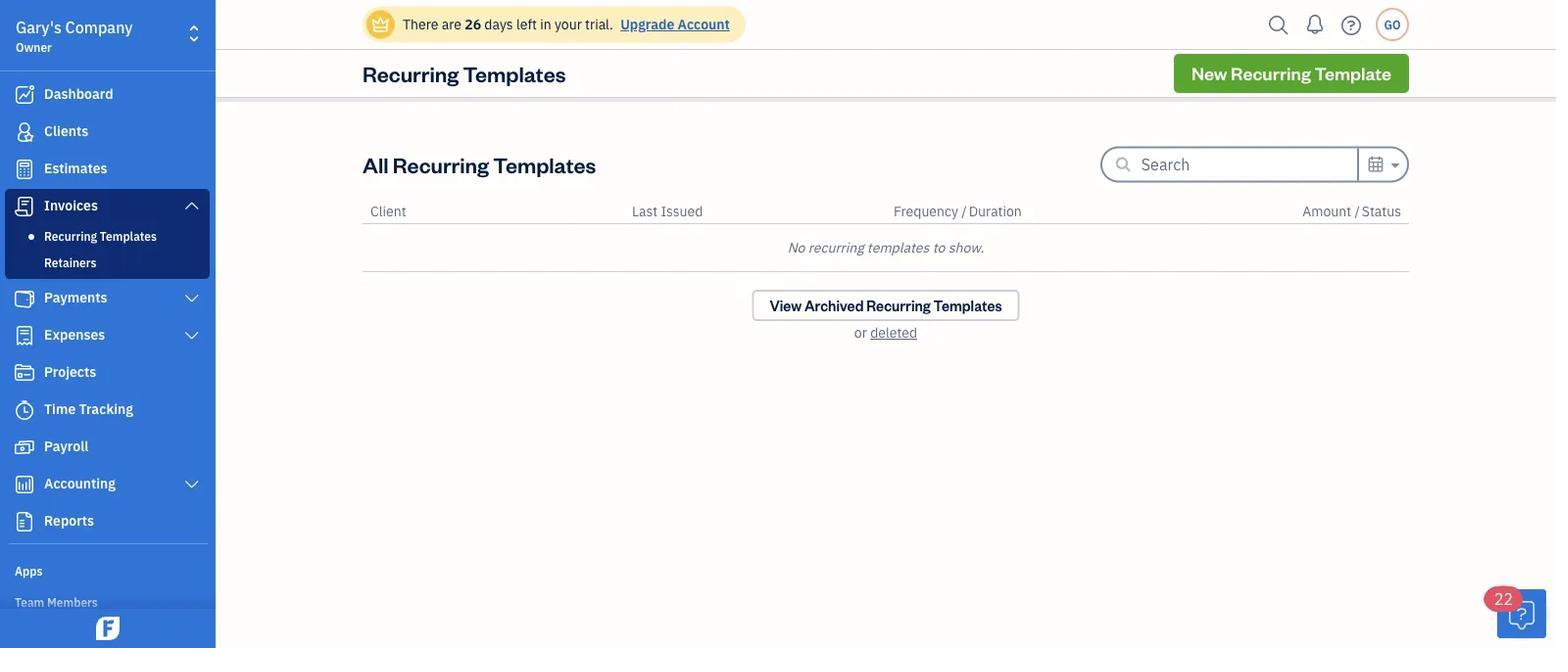 Task type: locate. For each thing, give the bounding box(es) containing it.
0 vertical spatial chevron large down image
[[183, 198, 201, 214]]

1 horizontal spatial /
[[1355, 202, 1360, 220]]

0 horizontal spatial recurring templates
[[44, 228, 157, 244]]

1 chevron large down image from the top
[[183, 198, 201, 214]]

clients
[[44, 122, 88, 140]]

dashboard image
[[13, 85, 36, 105]]

trial.
[[585, 15, 613, 33]]

estimates
[[44, 159, 107, 177]]

templates inside view archived recurring templates or deleted
[[933, 296, 1002, 315]]

go to help image
[[1336, 10, 1367, 40]]

duration link
[[969, 202, 1022, 220]]

go
[[1384, 17, 1401, 32]]

client
[[370, 202, 406, 220]]

recurring templates
[[363, 59, 566, 87], [44, 228, 157, 244]]

apps
[[15, 563, 43, 579]]

recurring up deleted link
[[867, 296, 931, 315]]

projects
[[44, 363, 96, 381]]

amount link
[[1303, 202, 1355, 220]]

/ left status link
[[1355, 202, 1360, 220]]

duration
[[969, 202, 1022, 220]]

freshbooks image
[[92, 617, 123, 641]]

caretdown image
[[1389, 153, 1399, 177]]

22
[[1494, 589, 1513, 610]]

retainers
[[44, 255, 96, 270]]

dashboard link
[[5, 77, 210, 113]]

chevron large down image
[[183, 328, 201, 344], [183, 477, 201, 493]]

gary's
[[16, 17, 62, 38]]

1 / from the left
[[962, 202, 967, 220]]

/ for status
[[1355, 202, 1360, 220]]

chevron large down image up projects link
[[183, 328, 201, 344]]

0 horizontal spatial /
[[962, 202, 967, 220]]

recurring up retainers
[[44, 228, 97, 244]]

left
[[516, 15, 537, 33]]

chevron large down image for payments
[[183, 291, 201, 307]]

amount
[[1303, 202, 1351, 220]]

reports link
[[5, 505, 210, 540]]

status link
[[1362, 202, 1401, 220]]

retainers link
[[9, 251, 206, 274]]

0 vertical spatial chevron large down image
[[183, 328, 201, 344]]

chevron large down image down payroll link
[[183, 477, 201, 493]]

time
[[44, 400, 76, 418]]

amount / status
[[1303, 202, 1401, 220]]

days
[[484, 15, 513, 33]]

1 vertical spatial chevron large down image
[[183, 477, 201, 493]]

projects link
[[5, 356, 210, 391]]

chevron large down image inside payments link
[[183, 291, 201, 307]]

accounting link
[[5, 467, 210, 503]]

1 horizontal spatial recurring templates
[[363, 59, 566, 87]]

are
[[442, 15, 461, 33]]

1 vertical spatial recurring templates
[[44, 228, 157, 244]]

2 chevron large down image from the top
[[183, 477, 201, 493]]

chevron large down image inside accounting link
[[183, 477, 201, 493]]

chevron large down image up recurring templates link
[[183, 198, 201, 214]]

1 vertical spatial chevron large down image
[[183, 291, 201, 307]]

all
[[363, 150, 389, 178]]

chevron large down image down retainers "link"
[[183, 291, 201, 307]]

chart image
[[13, 475, 36, 495]]

search image
[[1263, 10, 1294, 40]]

money image
[[13, 438, 36, 458]]

estimate image
[[13, 160, 36, 179]]

/ left duration link
[[962, 202, 967, 220]]

no recurring templates to show.
[[787, 239, 984, 257]]

main element
[[0, 0, 265, 649]]

payroll link
[[5, 430, 210, 465]]

all recurring templates
[[363, 150, 596, 178]]

recurring templates down 26
[[363, 59, 566, 87]]

timer image
[[13, 401, 36, 420]]

calendar image
[[1367, 152, 1385, 176]]

2 chevron large down image from the top
[[183, 291, 201, 307]]

0 vertical spatial recurring templates
[[363, 59, 566, 87]]

recurring templates up retainers "link"
[[44, 228, 157, 244]]

26
[[465, 15, 481, 33]]

recurring
[[363, 59, 459, 87], [1231, 62, 1311, 85], [393, 150, 489, 178], [44, 228, 97, 244], [867, 296, 931, 315]]

2 / from the left
[[1355, 202, 1360, 220]]

view archived recurring templates or deleted
[[770, 296, 1002, 342]]

frequency / duration
[[894, 202, 1022, 220]]

chevron large down image inside invoices link
[[183, 198, 201, 214]]

tracking
[[79, 400, 133, 418]]

crown image
[[370, 14, 391, 35]]

chevron large down image for expenses
[[183, 328, 201, 344]]

show.
[[948, 239, 984, 257]]

recurring templates link
[[9, 224, 206, 248]]

templates
[[463, 59, 566, 87], [493, 150, 596, 178], [100, 228, 157, 244], [933, 296, 1002, 315]]

new recurring template link
[[1174, 54, 1409, 93]]

no
[[787, 239, 805, 257]]

/
[[962, 202, 967, 220], [1355, 202, 1360, 220]]

chevron large down image for accounting
[[183, 477, 201, 493]]

Search text field
[[1141, 148, 1357, 180]]

chevron large down image
[[183, 198, 201, 214], [183, 291, 201, 307]]

1 chevron large down image from the top
[[183, 328, 201, 344]]

estimates link
[[5, 152, 210, 187]]

frequency link
[[894, 202, 962, 220]]

view archived recurring templates link
[[752, 290, 1020, 321]]

time tracking
[[44, 400, 133, 418]]

recurring inside main element
[[44, 228, 97, 244]]

invoices
[[44, 196, 98, 215]]



Task type: vqa. For each thing, say whether or not it's contained in the screenshot.
calendar "Icon" on the right top of the page
yes



Task type: describe. For each thing, give the bounding box(es) containing it.
recurring down the there
[[363, 59, 459, 87]]

/ for duration
[[962, 202, 967, 220]]

22 button
[[1485, 587, 1546, 639]]

payment image
[[13, 289, 36, 309]]

account
[[678, 15, 730, 33]]

expenses link
[[5, 318, 210, 354]]

issued
[[661, 202, 703, 220]]

clients link
[[5, 115, 210, 150]]

team members image
[[15, 594, 210, 609]]

expense image
[[13, 326, 36, 346]]

last issued
[[632, 202, 703, 220]]

report image
[[13, 512, 36, 532]]

accounting
[[44, 475, 116, 493]]

expenses
[[44, 326, 105, 344]]

client image
[[13, 122, 36, 142]]

company
[[65, 17, 133, 38]]

recurring down search image
[[1231, 62, 1311, 85]]

client link
[[370, 202, 406, 220]]

in
[[540, 15, 551, 33]]

reports
[[44, 512, 94, 530]]

recurring
[[808, 239, 864, 257]]

recurring right all
[[393, 150, 489, 178]]

new recurring template
[[1191, 62, 1391, 85]]

or
[[854, 324, 867, 342]]

there
[[403, 15, 438, 33]]

recurring templates inside main element
[[44, 228, 157, 244]]

archived
[[804, 296, 864, 315]]

time tracking link
[[5, 393, 210, 428]]

payments
[[44, 289, 107, 307]]

invoices link
[[5, 189, 210, 224]]

deleted
[[870, 324, 917, 342]]

last
[[632, 202, 658, 220]]

notifications image
[[1299, 5, 1331, 44]]

your
[[555, 15, 582, 33]]

there are 26 days left in your trial. upgrade account
[[403, 15, 730, 33]]

upgrade account link
[[617, 15, 730, 33]]

payments link
[[5, 281, 210, 317]]

deleted link
[[870, 324, 917, 342]]

owner
[[16, 39, 52, 55]]

invoice image
[[13, 197, 36, 217]]

status
[[1362, 202, 1401, 220]]

go button
[[1376, 8, 1409, 41]]

chevron large down image for invoices
[[183, 198, 201, 214]]

payroll
[[44, 438, 88, 456]]

upgrade
[[620, 15, 674, 33]]

frequency
[[894, 202, 958, 220]]

to
[[933, 239, 945, 257]]

template
[[1315, 62, 1391, 85]]

apps link
[[5, 556, 210, 585]]

project image
[[13, 364, 36, 383]]

recurring inside view archived recurring templates or deleted
[[867, 296, 931, 315]]

last issued link
[[632, 202, 703, 220]]

view
[[770, 296, 802, 315]]

templates inside main element
[[100, 228, 157, 244]]

dashboard
[[44, 85, 113, 103]]

templates
[[867, 239, 929, 257]]

new
[[1191, 62, 1227, 85]]

gary's company owner
[[16, 17, 133, 55]]

resource center badge image
[[1497, 590, 1546, 639]]



